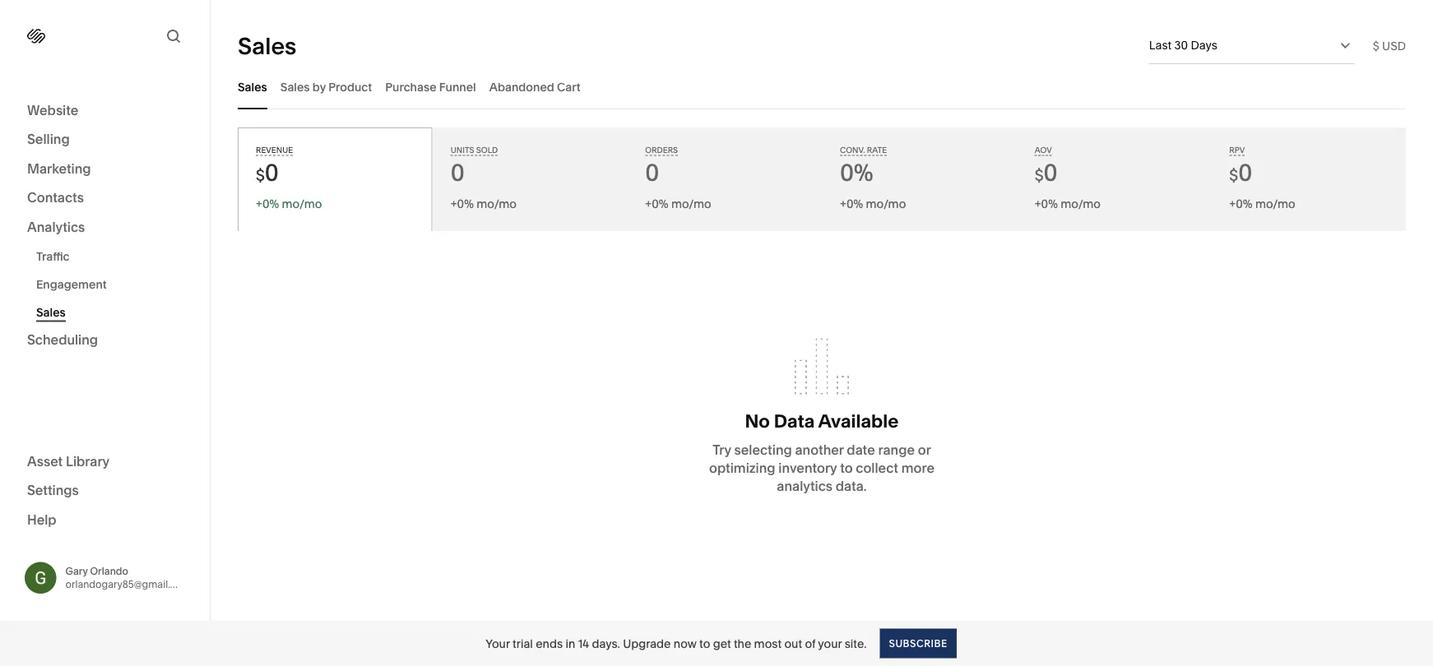 Task type: locate. For each thing, give the bounding box(es) containing it.
4 mo/mo from the left
[[866, 197, 907, 211]]

5 0 from the left
[[1239, 159, 1253, 187]]

$ 0 for revenue
[[256, 159, 279, 187]]

collect
[[856, 461, 899, 477]]

0
[[265, 159, 279, 187], [451, 159, 465, 187], [646, 159, 660, 187], [1044, 159, 1058, 187], [1239, 159, 1253, 187]]

site.
[[845, 637, 867, 651]]

data.
[[836, 479, 867, 495]]

0 down rpv
[[1239, 159, 1253, 187]]

mo/mo
[[282, 197, 322, 211], [477, 197, 517, 211], [672, 197, 712, 211], [866, 197, 907, 211], [1061, 197, 1101, 211], [1256, 197, 1296, 211]]

0 vertical spatial to
[[840, 461, 853, 477]]

abandoned cart button
[[490, 64, 581, 109]]

conv.
[[840, 145, 865, 155]]

0 horizontal spatial to
[[700, 637, 711, 651]]

$ 0 down revenue
[[256, 159, 279, 187]]

sales by product button
[[280, 64, 372, 109]]

3 mo/mo from the left
[[672, 197, 712, 211]]

last
[[1150, 38, 1172, 52]]

0%
[[840, 159, 874, 187], [263, 197, 279, 211], [457, 197, 474, 211], [652, 197, 669, 211], [847, 197, 864, 211], [1042, 197, 1058, 211], [1237, 197, 1253, 211]]

1 horizontal spatial $ 0
[[1035, 159, 1058, 187]]

0% down units
[[457, 197, 474, 211]]

sales by product
[[280, 80, 372, 94]]

1 mo/mo from the left
[[282, 197, 322, 211]]

0 inside units sold 0 0% mo/mo
[[451, 159, 465, 187]]

0% mo/mo
[[263, 197, 322, 211], [847, 197, 907, 211], [1042, 197, 1101, 211], [1237, 197, 1296, 211]]

1 0% mo/mo from the left
[[263, 197, 322, 211]]

try
[[713, 442, 732, 459]]

to up "data."
[[840, 461, 853, 477]]

purchase funnel button
[[385, 64, 476, 109]]

tab list containing sales
[[238, 64, 1407, 109]]

trial
[[513, 637, 533, 651]]

0 down revenue
[[265, 159, 279, 187]]

to for now
[[700, 637, 711, 651]]

to
[[840, 461, 853, 477], [700, 637, 711, 651]]

tab list
[[238, 64, 1407, 109]]

0 down orders
[[646, 159, 660, 187]]

2 $ 0 from the left
[[1035, 159, 1058, 187]]

date
[[847, 442, 876, 459]]

purchase funnel
[[385, 80, 476, 94]]

6 mo/mo from the left
[[1256, 197, 1296, 211]]

selecting
[[735, 442, 792, 459]]

ends
[[536, 637, 563, 651]]

2 0 from the left
[[451, 159, 465, 187]]

0% down orders
[[652, 197, 669, 211]]

$ 0 down aov
[[1035, 159, 1058, 187]]

4 0% mo/mo from the left
[[1237, 197, 1296, 211]]

website
[[27, 102, 78, 118]]

$ 0
[[256, 159, 279, 187], [1035, 159, 1058, 187], [1230, 159, 1253, 187]]

orders
[[646, 145, 678, 155]]

0% down conv.
[[840, 159, 874, 187]]

mo/mo for aov
[[1061, 197, 1101, 211]]

3 $ 0 from the left
[[1230, 159, 1253, 187]]

your
[[486, 637, 510, 651]]

subscribe
[[889, 638, 948, 650]]

4 0 from the left
[[1044, 159, 1058, 187]]

$ for revenue
[[256, 166, 265, 185]]

to left 'get'
[[700, 637, 711, 651]]

$
[[1374, 39, 1380, 53], [256, 166, 265, 185], [1035, 166, 1044, 185], [1230, 166, 1239, 185]]

14
[[578, 637, 589, 651]]

units
[[451, 145, 474, 155]]

3 0% mo/mo from the left
[[1042, 197, 1101, 211]]

3 0 from the left
[[646, 159, 660, 187]]

to inside try selecting another date range or optimizing inventory to collect more analytics data.
[[840, 461, 853, 477]]

1 $ 0 from the left
[[256, 159, 279, 187]]

0% mo/mo down rpv
[[1237, 197, 1296, 211]]

2 horizontal spatial $ 0
[[1230, 159, 1253, 187]]

$ left usd
[[1374, 39, 1380, 53]]

0 for rpv
[[1239, 159, 1253, 187]]

analytics link
[[27, 218, 183, 237]]

sales link
[[36, 298, 192, 326]]

0% mo/mo down aov
[[1042, 197, 1101, 211]]

mo/mo inside units sold 0 0% mo/mo
[[477, 197, 517, 211]]

0% mo/mo down 'conv. rate 0%'
[[847, 197, 907, 211]]

0% down aov
[[1042, 197, 1058, 211]]

$ down revenue
[[256, 166, 265, 185]]

0 horizontal spatial $ 0
[[256, 159, 279, 187]]

5 mo/mo from the left
[[1061, 197, 1101, 211]]

$ 0 down rpv
[[1230, 159, 1253, 187]]

marketing
[[27, 161, 91, 177]]

2 0% mo/mo from the left
[[847, 197, 907, 211]]

traffic
[[36, 249, 70, 263]]

1 horizontal spatial to
[[840, 461, 853, 477]]

range
[[879, 442, 915, 459]]

$ down rpv
[[1230, 166, 1239, 185]]

aov
[[1035, 145, 1053, 155]]

in
[[566, 637, 576, 651]]

scheduling
[[27, 332, 98, 348]]

2 mo/mo from the left
[[477, 197, 517, 211]]

1 vertical spatial to
[[700, 637, 711, 651]]

out
[[785, 637, 803, 651]]

1 0 from the left
[[265, 159, 279, 187]]

orlando
[[90, 566, 128, 578]]

conv. rate 0%
[[840, 145, 887, 187]]

last 30 days button
[[1150, 27, 1355, 63]]

0 inside orders 0 0% mo/mo
[[646, 159, 660, 187]]

sold
[[476, 145, 498, 155]]

rpv
[[1230, 145, 1246, 155]]

0 down units
[[451, 159, 465, 187]]

$ down aov
[[1035, 166, 1044, 185]]

traffic link
[[36, 242, 192, 270]]

get
[[713, 637, 731, 651]]

units sold 0 0% mo/mo
[[451, 145, 517, 211]]

available
[[819, 410, 899, 432]]

mo/mo for revenue
[[282, 197, 322, 211]]

0% mo/mo down revenue
[[263, 197, 322, 211]]

engagement link
[[36, 270, 192, 298]]

asset library link
[[27, 453, 183, 472]]

abandoned
[[490, 80, 555, 94]]

0 down aov
[[1044, 159, 1058, 187]]



Task type: vqa. For each thing, say whether or not it's contained in the screenshot.
data.
yes



Task type: describe. For each thing, give the bounding box(es) containing it.
$ for rpv
[[1230, 166, 1239, 185]]

selling link
[[27, 130, 183, 150]]

or
[[918, 442, 932, 459]]

mo/mo for rpv
[[1256, 197, 1296, 211]]

0% down revenue
[[263, 197, 279, 211]]

analytics
[[27, 219, 85, 235]]

library
[[66, 454, 110, 470]]

your trial ends in 14 days. upgrade now to get the most out of your site.
[[486, 637, 867, 651]]

website link
[[27, 101, 183, 121]]

gary orlando orlandogary85@gmail.com
[[65, 566, 191, 591]]

most
[[754, 637, 782, 651]]

last 30 days
[[1150, 38, 1218, 52]]

0% mo/mo for conv. rate
[[847, 197, 907, 211]]

contacts link
[[27, 189, 183, 208]]

selling
[[27, 131, 70, 147]]

usd
[[1383, 39, 1407, 53]]

0 for revenue
[[265, 159, 279, 187]]

optimizing
[[710, 461, 776, 477]]

asset library
[[27, 454, 110, 470]]

help
[[27, 512, 56, 528]]

subscribe button
[[880, 629, 957, 659]]

contacts
[[27, 190, 84, 206]]

sales button
[[238, 64, 267, 109]]

0% inside units sold 0 0% mo/mo
[[457, 197, 474, 211]]

gary
[[65, 566, 88, 578]]

more
[[902, 461, 935, 477]]

upgrade
[[623, 637, 671, 651]]

0% down 'conv. rate 0%'
[[847, 197, 864, 211]]

days.
[[592, 637, 620, 651]]

0% mo/mo for rpv
[[1237, 197, 1296, 211]]

30
[[1175, 38, 1189, 52]]

days
[[1191, 38, 1218, 52]]

0% mo/mo for aov
[[1042, 197, 1101, 211]]

no data available
[[745, 410, 899, 432]]

0% inside 'conv. rate 0%'
[[840, 159, 874, 187]]

sales inside button
[[280, 80, 310, 94]]

orders 0 0% mo/mo
[[646, 145, 712, 211]]

to for inventory
[[840, 461, 853, 477]]

your
[[818, 637, 842, 651]]

mo/mo inside orders 0 0% mo/mo
[[672, 197, 712, 211]]

by
[[313, 80, 326, 94]]

cart
[[557, 80, 581, 94]]

now
[[674, 637, 697, 651]]

0% mo/mo for revenue
[[263, 197, 322, 211]]

settings link
[[27, 482, 183, 501]]

help link
[[27, 511, 56, 529]]

the
[[734, 637, 752, 651]]

0 for aov
[[1044, 159, 1058, 187]]

0% down rpv
[[1237, 197, 1253, 211]]

purchase
[[385, 80, 437, 94]]

orlandogary85@gmail.com
[[65, 579, 191, 591]]

another
[[796, 442, 844, 459]]

marketing link
[[27, 160, 183, 179]]

$ for aov
[[1035, 166, 1044, 185]]

mo/mo for conv. rate
[[866, 197, 907, 211]]

0% inside orders 0 0% mo/mo
[[652, 197, 669, 211]]

asset
[[27, 454, 63, 470]]

$ 0 for aov
[[1035, 159, 1058, 187]]

inventory
[[779, 461, 837, 477]]

analytics
[[777, 479, 833, 495]]

product
[[329, 80, 372, 94]]

data
[[774, 410, 815, 432]]

no
[[745, 410, 770, 432]]

of
[[805, 637, 816, 651]]

settings
[[27, 483, 79, 499]]

$ 0 for rpv
[[1230, 159, 1253, 187]]

scheduling link
[[27, 331, 183, 351]]

engagement
[[36, 277, 107, 291]]

rate
[[867, 145, 887, 155]]

abandoned cart
[[490, 80, 581, 94]]

revenue
[[256, 145, 293, 155]]

$ usd
[[1374, 39, 1407, 53]]

funnel
[[439, 80, 476, 94]]

try selecting another date range or optimizing inventory to collect more analytics data.
[[710, 442, 935, 495]]



